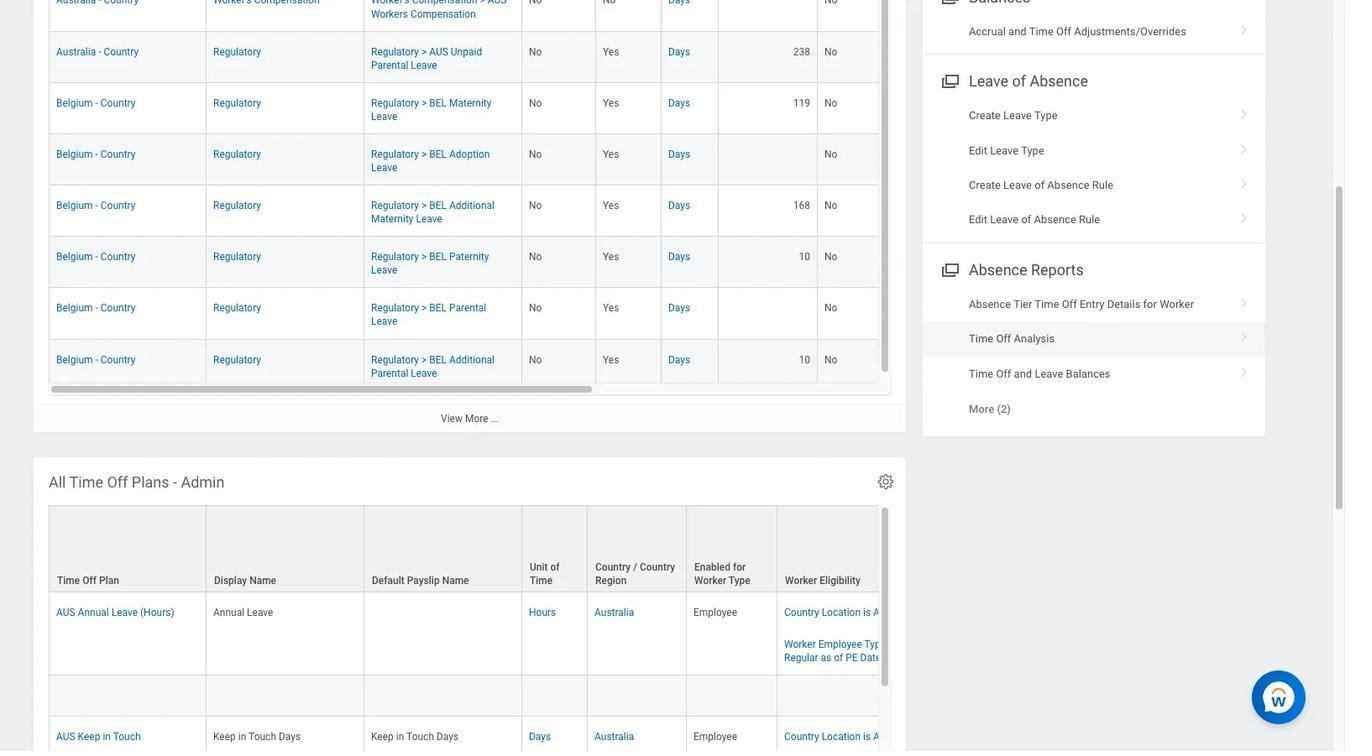 Task type: describe. For each thing, give the bounding box(es) containing it.
bel for regulatory > bel additional parental leave
[[429, 354, 447, 366]]

edit leave type link
[[923, 133, 1265, 168]]

unit
[[530, 562, 548, 574]]

more (2) link
[[923, 391, 1265, 427]]

reports
[[1031, 261, 1084, 279]]

aus inside worker's compensation > aus workers compensation
[[488, 0, 507, 6]]

date
[[860, 653, 881, 664]]

maternity inside regulatory > bel maternity leave
[[449, 97, 492, 109]]

worker employee type is regular as of pe date link
[[784, 636, 896, 664]]

time off analysis
[[969, 333, 1055, 345]]

belgium for regulatory > bel additional parental leave
[[56, 354, 93, 366]]

bel for regulatory > bel paternity leave
[[429, 251, 447, 263]]

leave inside regulatory > bel paternity leave
[[371, 265, 397, 276]]

time off plan
[[57, 575, 119, 587]]

parental inside the regulatory > bel parental leave
[[449, 303, 486, 314]]

worker eligibility
[[785, 575, 860, 587]]

regulatory > bel adoption leave
[[371, 149, 490, 174]]

belgium - country link for regulatory > bel paternity leave
[[56, 248, 136, 263]]

admin
[[181, 474, 225, 491]]

days for regulatory > bel paternity leave
[[668, 251, 690, 263]]

create leave of absence rule link
[[923, 168, 1265, 203]]

2 keep in touch days from the left
[[371, 732, 459, 743]]

off left entry
[[1062, 298, 1077, 311]]

> for regulatory > bel maternity leave
[[421, 97, 427, 109]]

create leave of absence rule
[[969, 179, 1113, 191]]

0 vertical spatial compensation
[[412, 0, 477, 6]]

more (2)
[[969, 403, 1011, 416]]

time inside popup button
[[57, 575, 80, 587]]

time up the more (2) dropdown button
[[969, 368, 993, 380]]

belgium - country for regulatory > bel adoption leave
[[56, 149, 136, 160]]

as
[[821, 653, 832, 664]]

regulatory for 'regulatory' link associated with regulatory > bel parental leave
[[213, 303, 261, 314]]

regulatory > bel paternity leave
[[371, 251, 489, 276]]

worker employee type is regular as of pe date
[[784, 639, 896, 664]]

off inside popup button
[[82, 575, 97, 587]]

more inside dropdown button
[[969, 403, 994, 416]]

display name column header
[[207, 506, 364, 594]]

days for regulatory > bel additional parental leave
[[668, 354, 690, 366]]

> inside worker's compensation > aus workers compensation
[[480, 0, 485, 6]]

balances
[[1066, 368, 1110, 380]]

2 vertical spatial is
[[863, 732, 871, 743]]

days for regulatory > bel additional maternity leave
[[668, 200, 690, 212]]

regulatory for regulatory > bel paternity leave
[[371, 251, 419, 263]]

worker's
[[371, 0, 409, 6]]

regulatory link for regulatory > bel parental leave
[[213, 299, 261, 314]]

additional for regulatory > bel additional parental leave
[[449, 354, 495, 366]]

type for edit leave type
[[1021, 144, 1044, 157]]

unpaid
[[451, 46, 482, 58]]

off inside list item
[[996, 333, 1011, 345]]

worker's compensation > aus workers compensation
[[371, 0, 507, 20]]

regulatory link for regulatory > bel additional maternity leave
[[213, 197, 261, 212]]

analysis
[[1014, 333, 1055, 345]]

accrual and time off adjustments/overrides link
[[923, 14, 1265, 49]]

regulatory link for regulatory > bel adoption leave
[[213, 145, 261, 160]]

more (2) button
[[969, 402, 1011, 417]]

absence tier time off entry details for worker
[[969, 298, 1194, 311]]

workers
[[371, 8, 408, 20]]

aus annual leave (hours) link
[[56, 604, 174, 619]]

enabled
[[694, 562, 730, 574]]

worker's compensation > aus workers compensation row
[[49, 0, 1310, 32]]

1 vertical spatial compensation
[[411, 8, 476, 20]]

unit of time button
[[522, 506, 587, 592]]

absence inside create leave of absence rule link
[[1047, 179, 1090, 191]]

all
[[49, 474, 66, 491]]

chevron right image for absence tier time off entry details for worker
[[1233, 292, 1255, 309]]

time up "leave of absence"
[[1029, 25, 1054, 38]]

leave down display name
[[247, 607, 273, 619]]

of up create leave type in the top of the page
[[1012, 72, 1026, 90]]

hours link
[[529, 604, 556, 619]]

parental for regulatory > bel additional parental leave
[[371, 367, 408, 379]]

enabled for worker type column header
[[687, 506, 778, 594]]

of inside 'link'
[[1021, 214, 1031, 226]]

pe
[[846, 653, 858, 664]]

unit of time
[[530, 562, 560, 587]]

time off analysis link
[[923, 322, 1265, 357]]

yes for regulatory > bel adoption leave
[[603, 149, 619, 160]]

belgium for regulatory > bel paternity leave
[[56, 251, 93, 263]]

- for regulatory > bel paternity leave
[[95, 251, 98, 263]]

yes for regulatory > bel paternity leave
[[603, 251, 619, 263]]

more inside all leave of absence types element
[[465, 413, 488, 425]]

view more ... link
[[34, 405, 906, 433]]

- for regulatory > bel adoption leave
[[95, 149, 98, 160]]

time off plan button
[[50, 506, 206, 592]]

row containing aus keep in touch
[[49, 717, 1345, 751]]

regulatory for regulatory > bel adoption leave
[[371, 149, 419, 160]]

238
[[793, 46, 810, 58]]

for inside list
[[1143, 298, 1157, 311]]

regulatory > bel parental leave link
[[371, 299, 486, 328]]

accrual and time off adjustments/overrides
[[969, 25, 1186, 38]]

entry
[[1080, 298, 1105, 311]]

regulatory > bel additional maternity leave
[[371, 200, 495, 225]]

regulatory for regulatory > bel additional parental leave
[[371, 354, 419, 366]]

(2)
[[997, 403, 1011, 416]]

1 in from the left
[[103, 732, 111, 743]]

regulatory link for regulatory > aus unpaid parental leave
[[213, 42, 261, 58]]

off left plans
[[107, 474, 128, 491]]

absence inside absence tier time off entry details for worker link
[[969, 298, 1011, 311]]

create for create leave type
[[969, 109, 1001, 122]]

days link for regulatory > bel maternity leave
[[668, 94, 690, 109]]

...
[[491, 413, 499, 425]]

time off plan column header
[[49, 506, 207, 594]]

regulatory > bel additional maternity leave link
[[371, 197, 495, 225]]

enabled for worker type button
[[687, 506, 777, 592]]

leave inside 'link'
[[990, 214, 1019, 226]]

row containing unit of time
[[49, 506, 1345, 594]]

view
[[441, 413, 463, 425]]

regulatory > aus unpaid parental leave link
[[371, 42, 482, 71]]

create leave type
[[969, 109, 1058, 122]]

> for regulatory > bel additional parental leave
[[421, 354, 427, 366]]

belgium - country link for regulatory > bel additional parental leave
[[56, 351, 136, 366]]

leave of absence
[[969, 72, 1088, 90]]

of inside worker employee type is regular as of pe date
[[834, 653, 843, 664]]

enabled for worker type
[[694, 562, 750, 587]]

location for 2nd country location is australia link from the top of the all time off plans - admin element
[[822, 732, 861, 743]]

items selected list
[[784, 604, 928, 665]]

yes for regulatory > bel maternity leave
[[603, 97, 619, 109]]

belgium for regulatory > bel adoption leave
[[56, 149, 93, 160]]

- for regulatory > aus unpaid parental leave
[[98, 46, 101, 58]]

regulatory for 'regulatory' link associated with regulatory > bel additional parental leave
[[213, 354, 261, 366]]

maternity inside regulatory > bel additional maternity leave
[[371, 213, 414, 225]]

2 country location is australia link from the top
[[784, 728, 913, 743]]

yes for regulatory > bel additional parental leave
[[603, 354, 619, 366]]

display name
[[214, 575, 276, 587]]

0 vertical spatial and
[[1009, 25, 1027, 38]]

annual leave
[[213, 607, 273, 619]]

yes for regulatory > bel parental leave
[[603, 303, 619, 314]]

time off and leave balances link
[[923, 357, 1265, 391]]

of inside unit of time
[[550, 562, 560, 574]]

time right the "all"
[[69, 474, 103, 491]]

paternity
[[449, 251, 489, 263]]

all time off plans - admin element
[[34, 458, 1345, 751]]

absence up create leave type link
[[1030, 72, 1088, 90]]

off up (2)
[[996, 368, 1011, 380]]

168
[[793, 200, 810, 212]]

leave inside regulatory > bel additional maternity leave
[[416, 213, 442, 225]]

default payslip name button
[[364, 506, 521, 592]]

worker eligibility button
[[778, 506, 935, 592]]

time inside unit of time
[[530, 575, 553, 587]]

employee for days
[[694, 732, 737, 743]]

create leave type link
[[923, 98, 1265, 133]]

absence inside edit leave of absence rule 'link'
[[1034, 214, 1076, 226]]

additional for regulatory > bel additional maternity leave
[[449, 200, 495, 212]]

- for regulatory > bel additional maternity leave
[[95, 200, 98, 212]]

yes for regulatory > aus unpaid parental leave
[[603, 46, 619, 58]]

default payslip name
[[372, 575, 469, 587]]

> for regulatory > bel additional maternity leave
[[421, 200, 427, 212]]

create for create leave of absence rule
[[969, 179, 1001, 191]]

worker inside worker employee type is regular as of pe date
[[784, 639, 816, 651]]

2 annual from the left
[[213, 607, 244, 619]]

plans
[[132, 474, 169, 491]]

days link for regulatory > bel additional parental leave
[[668, 351, 690, 366]]

tier
[[1014, 298, 1032, 311]]

eligibility
[[820, 575, 860, 587]]

chevron right image for edit leave of absence rule
[[1233, 208, 1255, 225]]



Task type: vqa. For each thing, say whether or not it's contained in the screenshot.
10 corresponding to Regulatory > BEL Additional Parental Leave
yes



Task type: locate. For each thing, give the bounding box(es) containing it.
> inside regulatory > bel paternity leave
[[421, 251, 427, 263]]

time right tier
[[1035, 298, 1059, 311]]

1 country location is australia link from the top
[[784, 604, 913, 619]]

belgium - country for regulatory > bel additional maternity leave
[[56, 200, 136, 212]]

belgium for regulatory > bel maternity leave
[[56, 97, 93, 109]]

3 chevron right image from the top
[[1233, 327, 1255, 344]]

row containing australia - country
[[49, 32, 1310, 83]]

off up "leave of absence"
[[1056, 25, 1071, 38]]

display
[[214, 575, 247, 587]]

worker left eligibility
[[785, 575, 817, 587]]

regulatory for regulatory > bel additional maternity leave
[[371, 200, 419, 212]]

chevron right image inside time off and leave balances link
[[1233, 362, 1255, 378]]

worker right details
[[1160, 298, 1194, 311]]

1 belgium - country from the top
[[56, 97, 136, 109]]

additional
[[449, 200, 495, 212], [449, 354, 495, 366]]

maternity up 'regulatory > bel paternity leave' link
[[371, 213, 414, 225]]

rule down create leave of absence rule link
[[1079, 214, 1100, 226]]

1 keep from the left
[[78, 732, 100, 743]]

10 for regulatory > bel additional parental leave
[[799, 354, 810, 366]]

leave down edit leave type
[[1003, 179, 1032, 191]]

2 country location is australia from the top
[[784, 732, 913, 743]]

chevron right image inside create leave of absence rule link
[[1233, 173, 1255, 190]]

adjustments/overrides
[[1074, 25, 1186, 38]]

119
[[793, 97, 810, 109]]

for
[[1143, 298, 1157, 311], [733, 562, 746, 574]]

1 vertical spatial additional
[[449, 354, 495, 366]]

3 regulatory link from the top
[[213, 145, 261, 160]]

country location is australia link
[[784, 604, 913, 619], [784, 728, 913, 743]]

1 vertical spatial 10
[[799, 354, 810, 366]]

belgium for regulatory > bel parental leave
[[56, 303, 93, 314]]

7 row from the top
[[49, 340, 1310, 391]]

0 vertical spatial employee element
[[694, 604, 737, 619]]

> inside the regulatory > bel parental leave
[[421, 303, 427, 314]]

leave inside the regulatory > bel parental leave
[[371, 316, 397, 328]]

6 belgium from the top
[[56, 354, 93, 366]]

6 belgium - country from the top
[[56, 354, 136, 366]]

2 touch from the left
[[249, 732, 276, 743]]

leave down create leave type in the top of the page
[[990, 144, 1019, 157]]

additional inside regulatory > bel additional parental leave
[[449, 354, 495, 366]]

country location is australia down eligibility
[[784, 607, 913, 619]]

worker inside enabled for worker type
[[694, 575, 727, 587]]

leave down analysis
[[1035, 368, 1063, 380]]

0 vertical spatial edit
[[969, 144, 987, 157]]

country location is australia link down eligibility
[[784, 604, 913, 619]]

- for regulatory > bel maternity leave
[[95, 97, 98, 109]]

2 employee element from the top
[[694, 728, 737, 743]]

regulatory for regulatory > bel parental leave
[[371, 303, 419, 314]]

edit leave type
[[969, 144, 1044, 157]]

regulatory for regulatory > bel additional maternity leave 'regulatory' link
[[213, 200, 261, 212]]

more left (2)
[[969, 403, 994, 416]]

absence down edit leave type link
[[1047, 179, 1090, 191]]

type up create leave of absence rule
[[1021, 144, 1044, 157]]

bel down 'regulatory > aus unpaid parental leave' at the top of page
[[429, 97, 447, 109]]

more left the "..."
[[465, 413, 488, 425]]

annual down time off plan
[[78, 607, 109, 619]]

menu group image up menu group image
[[938, 0, 961, 7]]

> left unpaid
[[421, 46, 427, 58]]

leave
[[411, 59, 437, 71], [969, 72, 1008, 90], [1003, 109, 1032, 122], [371, 111, 397, 122], [990, 144, 1019, 157], [371, 162, 397, 174], [1003, 179, 1032, 191], [416, 213, 442, 225], [990, 214, 1019, 226], [371, 265, 397, 276], [371, 316, 397, 328], [411, 367, 437, 379], [1035, 368, 1063, 380], [111, 607, 138, 619], [247, 607, 273, 619]]

edit up the absence reports
[[969, 214, 987, 226]]

6 belgium - country link from the top
[[56, 351, 136, 366]]

leave up regulatory > bel additional maternity leave link
[[371, 162, 397, 174]]

2 additional from the top
[[449, 354, 495, 366]]

2 australia link from the top
[[594, 728, 634, 743]]

for inside enabled for worker type
[[733, 562, 746, 574]]

type inside enabled for worker type
[[729, 575, 750, 587]]

belgium - country link for regulatory > bel parental leave
[[56, 299, 136, 314]]

australia inside the items selected list
[[873, 607, 913, 619]]

type down "enabled"
[[729, 575, 750, 587]]

bel inside regulatory > bel additional parental leave
[[429, 354, 447, 366]]

2 belgium from the top
[[56, 149, 93, 160]]

4 regulatory link from the top
[[213, 197, 261, 212]]

regulatory link
[[213, 42, 261, 58], [213, 94, 261, 109], [213, 145, 261, 160], [213, 197, 261, 212], [213, 248, 261, 263], [213, 299, 261, 314], [213, 351, 261, 366]]

regulatory inside regulatory > bel additional parental leave
[[371, 354, 419, 366]]

1 employee element from the top
[[694, 604, 737, 619]]

chevron right image inside time off analysis link
[[1233, 327, 1255, 344]]

parental down workers
[[371, 59, 408, 71]]

configure all time off plans - admin image
[[877, 473, 895, 491]]

belgium - country for regulatory > bel maternity leave
[[56, 97, 136, 109]]

7 regulatory link from the top
[[213, 351, 261, 366]]

bel down regulatory > bel paternity leave
[[429, 303, 447, 314]]

1 vertical spatial is
[[888, 639, 896, 651]]

chevron right image for create leave of absence rule
[[1233, 173, 1255, 190]]

11 row from the top
[[49, 717, 1345, 751]]

type for create leave type
[[1034, 109, 1058, 122]]

leave left (hours)
[[111, 607, 138, 619]]

regulatory for regulatory > aus unpaid parental leave 'regulatory' link
[[213, 46, 261, 58]]

0 horizontal spatial keep
[[78, 732, 100, 743]]

0 vertical spatial list
[[923, 98, 1265, 237]]

1 vertical spatial and
[[1014, 368, 1032, 380]]

3 chevron right image from the top
[[1233, 208, 1255, 225]]

rule for create leave of absence rule
[[1092, 179, 1113, 191]]

leave inside regulatory > bel maternity leave
[[371, 111, 397, 122]]

0 horizontal spatial more
[[465, 413, 488, 425]]

annual down display
[[213, 607, 244, 619]]

1 create from the top
[[969, 109, 1001, 122]]

bel inside regulatory > bel maternity leave
[[429, 97, 447, 109]]

1 10 from the top
[[799, 251, 810, 263]]

2 name from the left
[[442, 575, 469, 587]]

bel for regulatory > bel maternity leave
[[429, 97, 447, 109]]

country location is australia for country location is australia link in the the items selected list
[[784, 607, 913, 619]]

1 horizontal spatial for
[[1143, 298, 1157, 311]]

yes for regulatory > bel additional maternity leave
[[603, 200, 619, 212]]

9 row from the top
[[49, 593, 1345, 676]]

5 regulatory link from the top
[[213, 248, 261, 263]]

payslip
[[407, 575, 440, 587]]

time left "plan"
[[57, 575, 80, 587]]

1 vertical spatial employee
[[818, 639, 862, 651]]

accrual
[[969, 25, 1006, 38]]

1 horizontal spatial keep in touch days
[[371, 732, 459, 743]]

> left paternity
[[421, 251, 427, 263]]

leave down create leave of absence rule
[[990, 214, 1019, 226]]

> for regulatory > bel adoption leave
[[421, 149, 427, 160]]

leave up the regulatory > bel additional parental leave link
[[371, 316, 397, 328]]

name inside popup button
[[442, 575, 469, 587]]

worker up regular
[[784, 639, 816, 651]]

for right "enabled"
[[733, 562, 746, 574]]

menu group image
[[938, 0, 961, 7], [938, 258, 961, 280]]

2 chevron right image from the top
[[1233, 103, 1255, 120]]

menu group image
[[938, 69, 961, 92]]

6 yes from the top
[[603, 303, 619, 314]]

bel inside regulatory > bel adoption leave
[[429, 149, 447, 160]]

- for regulatory > bel additional parental leave
[[95, 354, 98, 366]]

regulatory inside regulatory > bel adoption leave
[[371, 149, 419, 160]]

leave inside regulatory > bel adoption leave
[[371, 162, 397, 174]]

country inside australia - country link
[[104, 46, 139, 58]]

belgium - country link for regulatory > bel adoption leave
[[56, 145, 136, 160]]

10
[[799, 251, 810, 263], [799, 354, 810, 366]]

parental inside regulatory > bel additional parental leave
[[371, 367, 408, 379]]

0 vertical spatial additional
[[449, 200, 495, 212]]

and down time off analysis
[[1014, 368, 1032, 380]]

0 horizontal spatial for
[[733, 562, 746, 574]]

> down 'regulatory > aus unpaid parental leave' at the top of page
[[421, 97, 427, 109]]

create up edit leave type
[[969, 109, 1001, 122]]

5 belgium from the top
[[56, 303, 93, 314]]

2 regulatory link from the top
[[213, 94, 261, 109]]

chevron right image for time off analysis
[[1233, 327, 1255, 344]]

rule for edit leave of absence rule
[[1079, 214, 1100, 226]]

region
[[595, 575, 627, 587]]

days link for regulatory > bel additional maternity leave
[[668, 197, 690, 212]]

in
[[103, 732, 111, 743], [238, 732, 246, 743], [396, 732, 404, 743]]

0 vertical spatial employee
[[694, 607, 737, 619]]

1 vertical spatial location
[[822, 732, 861, 743]]

parental down paternity
[[449, 303, 486, 314]]

belgium - country
[[56, 97, 136, 109], [56, 149, 136, 160], [56, 200, 136, 212], [56, 251, 136, 263], [56, 303, 136, 314], [56, 354, 136, 366]]

australia
[[56, 46, 96, 58], [594, 607, 634, 619], [873, 607, 913, 619], [594, 732, 634, 743], [873, 732, 913, 743]]

chevron right image inside edit leave of absence rule 'link'
[[1233, 208, 1255, 225]]

name right display
[[249, 575, 276, 587]]

list
[[923, 98, 1265, 237], [923, 287, 1265, 427]]

1 bel from the top
[[429, 97, 447, 109]]

employee element for days
[[694, 728, 737, 743]]

1 touch from the left
[[113, 732, 141, 743]]

regulatory for 'regulatory' link related to regulatory > bel maternity leave
[[213, 97, 261, 109]]

additional up view more ... link
[[449, 354, 495, 366]]

hours
[[529, 607, 556, 619]]

belgium - country for regulatory > bel parental leave
[[56, 303, 136, 314]]

additional inside regulatory > bel additional maternity leave
[[449, 200, 495, 212]]

0 vertical spatial rule
[[1092, 179, 1113, 191]]

-
[[98, 46, 101, 58], [95, 97, 98, 109], [95, 149, 98, 160], [95, 200, 98, 212], [95, 251, 98, 263], [95, 303, 98, 314], [95, 354, 98, 366], [173, 474, 177, 491]]

time down unit
[[530, 575, 553, 587]]

regulatory for 'regulatory' link associated with regulatory > bel paternity leave
[[213, 251, 261, 263]]

2 chevron right image from the top
[[1233, 173, 1255, 190]]

> inside regulatory > bel additional parental leave
[[421, 354, 427, 366]]

edit inside 'link'
[[969, 214, 987, 226]]

regulatory inside regulatory > bel paternity leave
[[371, 251, 419, 263]]

time inside list item
[[969, 333, 993, 345]]

0 vertical spatial parental
[[371, 59, 408, 71]]

leave up 'regulatory > bel paternity leave' link
[[416, 213, 442, 225]]

bel left paternity
[[429, 251, 447, 263]]

time off and leave balances
[[969, 368, 1110, 380]]

days link for regulatory > bel adoption leave
[[668, 145, 690, 160]]

4 belgium from the top
[[56, 251, 93, 263]]

4 row from the top
[[49, 186, 1310, 237]]

leave up regulatory > bel adoption leave link
[[371, 111, 397, 122]]

leave down "leave of absence"
[[1003, 109, 1032, 122]]

yes
[[603, 46, 619, 58], [603, 97, 619, 109], [603, 149, 619, 160], [603, 200, 619, 212], [603, 251, 619, 263], [603, 303, 619, 314], [603, 354, 619, 366]]

details
[[1107, 298, 1141, 311]]

location down eligibility
[[822, 607, 861, 619]]

days for regulatory > bel maternity leave
[[668, 97, 690, 109]]

1 chevron right image from the top
[[1233, 138, 1255, 155]]

create
[[969, 109, 1001, 122], [969, 179, 1001, 191]]

3 belgium - country link from the top
[[56, 197, 136, 212]]

absence reports
[[969, 261, 1084, 279]]

2 keep from the left
[[213, 732, 236, 743]]

australia link
[[594, 604, 634, 619], [594, 728, 634, 743]]

> inside regulatory > bel additional maternity leave
[[421, 200, 427, 212]]

regulatory > bel adoption leave link
[[371, 145, 490, 174]]

regulatory for regulatory > bel adoption leave 'regulatory' link
[[213, 149, 261, 160]]

1 horizontal spatial name
[[442, 575, 469, 587]]

regulatory for regulatory > bel maternity leave
[[371, 97, 419, 109]]

> for regulatory > bel paternity leave
[[421, 251, 427, 263]]

2 edit from the top
[[969, 214, 987, 226]]

list containing create leave type
[[923, 98, 1265, 237]]

1 vertical spatial chevron right image
[[1233, 103, 1255, 120]]

rule down edit leave type link
[[1092, 179, 1113, 191]]

parental for regulatory > aus unpaid parental leave
[[371, 59, 408, 71]]

time off analysis list item
[[923, 322, 1265, 357]]

2 yes from the top
[[603, 97, 619, 109]]

days for regulatory > bel adoption leave
[[668, 149, 690, 160]]

1 country location is australia from the top
[[784, 607, 913, 619]]

10 row from the top
[[49, 676, 1345, 717]]

1 horizontal spatial maternity
[[449, 97, 492, 109]]

3 keep from the left
[[371, 732, 394, 743]]

1 menu group image from the top
[[938, 0, 961, 7]]

leave up regulatory > bel parental leave link
[[371, 265, 397, 276]]

edit leave of absence rule link
[[923, 203, 1265, 237]]

australia - country
[[56, 46, 139, 58]]

type down "leave of absence"
[[1034, 109, 1058, 122]]

keep in touch days
[[213, 732, 301, 743], [371, 732, 459, 743]]

5 belgium - country from the top
[[56, 303, 136, 314]]

all time off plans - admin
[[49, 474, 225, 491]]

type for worker employee type is regular as of pe date
[[864, 639, 886, 651]]

parental inside 'regulatory > aus unpaid parental leave'
[[371, 59, 408, 71]]

1 belgium from the top
[[56, 97, 93, 109]]

australia - country link
[[56, 42, 139, 58]]

aus keep in touch link
[[56, 728, 141, 743]]

edit for edit leave of absence rule
[[969, 214, 987, 226]]

bel for regulatory > bel additional maternity leave
[[429, 200, 447, 212]]

worker
[[1160, 298, 1194, 311], [694, 575, 727, 587], [785, 575, 817, 587], [784, 639, 816, 651]]

of up edit leave of absence rule
[[1035, 179, 1045, 191]]

1 vertical spatial australia link
[[594, 728, 634, 743]]

4 chevron right image from the top
[[1233, 292, 1255, 309]]

3 in from the left
[[396, 732, 404, 743]]

1 regulatory link from the top
[[213, 42, 261, 58]]

regulatory inside 'regulatory > aus unpaid parental leave'
[[371, 46, 419, 58]]

type up date
[[864, 639, 886, 651]]

6 regulatory link from the top
[[213, 299, 261, 314]]

2 belgium - country from the top
[[56, 149, 136, 160]]

type inside worker employee type is regular as of pe date
[[864, 639, 886, 651]]

bel inside the regulatory > bel parental leave
[[429, 303, 447, 314]]

days link for regulatory > bel parental leave
[[668, 299, 690, 314]]

0 vertical spatial maternity
[[449, 97, 492, 109]]

australia link for hours
[[594, 604, 634, 619]]

regulatory link for regulatory > bel paternity leave
[[213, 248, 261, 263]]

4 yes from the top
[[603, 200, 619, 212]]

2 horizontal spatial touch
[[406, 732, 434, 743]]

5 yes from the top
[[603, 251, 619, 263]]

1 annual from the left
[[78, 607, 109, 619]]

(hours)
[[140, 607, 174, 619]]

chevron right image
[[1233, 138, 1255, 155], [1233, 173, 1255, 190], [1233, 208, 1255, 225], [1233, 292, 1255, 309], [1233, 362, 1255, 378]]

off
[[1056, 25, 1071, 38], [1062, 298, 1077, 311], [996, 333, 1011, 345], [996, 368, 1011, 380], [107, 474, 128, 491], [82, 575, 97, 587]]

belgium for regulatory > bel additional maternity leave
[[56, 200, 93, 212]]

2 create from the top
[[969, 179, 1001, 191]]

all leave of absence types element
[[34, 0, 1310, 433]]

1 horizontal spatial annual
[[213, 607, 244, 619]]

days link for regulatory > aus unpaid parental leave
[[668, 42, 690, 58]]

1 vertical spatial employee element
[[694, 728, 737, 743]]

display name button
[[207, 506, 364, 592]]

country location is australia down pe
[[784, 732, 913, 743]]

2 vertical spatial employee
[[694, 732, 737, 743]]

chevron right image for accrual and time off adjustments/overrides
[[1233, 19, 1255, 36]]

0 vertical spatial australia link
[[594, 604, 634, 619]]

leave right menu group image
[[969, 72, 1008, 90]]

of right unit
[[550, 562, 560, 574]]

employee inside worker employee type is regular as of pe date
[[818, 639, 862, 651]]

0 horizontal spatial maternity
[[371, 213, 414, 225]]

days link for regulatory > bel paternity leave
[[668, 248, 690, 263]]

chevron right image for edit leave type
[[1233, 138, 1255, 155]]

1 australia link from the top
[[594, 604, 634, 619]]

1 vertical spatial rule
[[1079, 214, 1100, 226]]

2 bel from the top
[[429, 149, 447, 160]]

location for country location is australia link in the the items selected list
[[822, 607, 861, 619]]

chevron right image for time off and leave balances
[[1233, 362, 1255, 378]]

4 bel from the top
[[429, 251, 447, 263]]

time left analysis
[[969, 333, 993, 345]]

absence up tier
[[969, 261, 1027, 279]]

1 vertical spatial maternity
[[371, 213, 414, 225]]

regulatory > bel additional parental leave link
[[371, 351, 495, 379]]

0 vertical spatial chevron right image
[[1233, 19, 1255, 36]]

> down the regulatory > bel parental leave
[[421, 354, 427, 366]]

regulatory > bel paternity leave link
[[371, 248, 489, 276]]

7 yes from the top
[[603, 354, 619, 366]]

days for regulatory > aus unpaid parental leave
[[668, 46, 690, 58]]

2 in from the left
[[238, 732, 246, 743]]

of right as
[[834, 653, 843, 664]]

bel down the regulatory > bel parental leave
[[429, 354, 447, 366]]

regulatory > bel maternity leave link
[[371, 94, 492, 122]]

worker's compensation > aus workers compensation link
[[371, 0, 507, 20]]

bel inside regulatory > bel additional maternity leave
[[429, 200, 447, 212]]

leave up regulatory > bel maternity leave link
[[411, 59, 437, 71]]

2 10 from the top
[[799, 354, 810, 366]]

5 bel from the top
[[429, 303, 447, 314]]

country / country region column header
[[588, 506, 687, 594]]

list for leave of absence
[[923, 98, 1265, 237]]

0 vertical spatial is
[[863, 607, 871, 619]]

type inside edit leave type link
[[1021, 144, 1044, 157]]

aus annual leave (hours)
[[56, 607, 174, 619]]

regulatory > aus unpaid parental leave
[[371, 46, 482, 71]]

0 horizontal spatial name
[[249, 575, 276, 587]]

> inside regulatory > bel adoption leave
[[421, 149, 427, 160]]

rule inside 'link'
[[1079, 214, 1100, 226]]

chevron right image inside absence tier time off entry details for worker link
[[1233, 292, 1255, 309]]

2 vertical spatial chevron right image
[[1233, 327, 1255, 344]]

1 horizontal spatial more
[[969, 403, 994, 416]]

location
[[822, 607, 861, 619], [822, 732, 861, 743]]

belgium - country link
[[56, 94, 136, 109], [56, 145, 136, 160], [56, 197, 136, 212], [56, 248, 136, 263], [56, 299, 136, 314], [56, 351, 136, 366]]

default
[[372, 575, 405, 587]]

for right details
[[1143, 298, 1157, 311]]

name
[[249, 575, 276, 587], [442, 575, 469, 587]]

worker down "enabled"
[[694, 575, 727, 587]]

bel for regulatory > bel parental leave
[[429, 303, 447, 314]]

chevron right image inside create leave type link
[[1233, 103, 1255, 120]]

- for regulatory > bel parental leave
[[95, 303, 98, 314]]

0 vertical spatial create
[[969, 109, 1001, 122]]

regular
[[784, 653, 818, 664]]

belgium - country link for regulatory > bel additional maternity leave
[[56, 197, 136, 212]]

absence tier time off entry details for worker link
[[923, 287, 1265, 322]]

maternity
[[449, 97, 492, 109], [371, 213, 414, 225]]

2 vertical spatial parental
[[371, 367, 408, 379]]

6 bel from the top
[[429, 354, 447, 366]]

list for absence reports
[[923, 287, 1265, 427]]

adoption
[[449, 149, 490, 160]]

1 additional from the top
[[449, 200, 495, 212]]

australia inside all leave of absence types element
[[56, 46, 96, 58]]

2 horizontal spatial keep
[[371, 732, 394, 743]]

leave down the regulatory > bel parental leave
[[411, 367, 437, 379]]

aus keep in touch
[[56, 732, 141, 743]]

1 horizontal spatial in
[[238, 732, 246, 743]]

chevron right image inside accrual and time off adjustments/overrides link
[[1233, 19, 1255, 36]]

compensation
[[412, 0, 477, 6], [411, 8, 476, 20]]

country location is australia for 2nd country location is australia link from the top of the all time off plans - admin element
[[784, 732, 913, 743]]

> down regulatory > bel paternity leave
[[421, 303, 427, 314]]

employee element for hours
[[694, 604, 737, 619]]

off left "plan"
[[82, 575, 97, 587]]

default payslip name column header
[[364, 506, 522, 594]]

more
[[969, 403, 994, 416], [465, 413, 488, 425]]

list containing absence tier time off entry details for worker
[[923, 287, 1265, 427]]

0 vertical spatial country location is australia link
[[784, 604, 913, 619]]

1 chevron right image from the top
[[1233, 19, 1255, 36]]

location inside the items selected list
[[822, 607, 861, 619]]

row containing aus annual leave (hours)
[[49, 593, 1345, 676]]

regulatory > bel maternity leave
[[371, 97, 492, 122]]

> for regulatory > bel parental leave
[[421, 303, 427, 314]]

3 yes from the top
[[603, 149, 619, 160]]

5 belgium - country link from the top
[[56, 299, 136, 314]]

belgium - country link for regulatory > bel maternity leave
[[56, 94, 136, 109]]

regulatory for regulatory > aus unpaid parental leave
[[371, 46, 419, 58]]

1 vertical spatial create
[[969, 179, 1001, 191]]

location down pe
[[822, 732, 861, 743]]

country location is australia link down pe
[[784, 728, 913, 743]]

name inside popup button
[[249, 575, 276, 587]]

unit of time column header
[[522, 506, 588, 594]]

1 vertical spatial country location is australia link
[[784, 728, 913, 743]]

country / country region button
[[588, 506, 686, 592]]

absence left tier
[[969, 298, 1011, 311]]

> for regulatory > aus unpaid parental leave
[[421, 46, 427, 58]]

country / country region
[[595, 562, 675, 587]]

0 vertical spatial location
[[822, 607, 861, 619]]

and right accrual
[[1009, 25, 1027, 38]]

bel down regulatory > bel adoption leave
[[429, 200, 447, 212]]

2 horizontal spatial in
[[396, 732, 404, 743]]

1 location from the top
[[822, 607, 861, 619]]

view more ...
[[441, 413, 499, 425]]

australia link for days
[[594, 728, 634, 743]]

4 belgium - country link from the top
[[56, 248, 136, 263]]

> inside 'regulatory > aus unpaid parental leave'
[[421, 46, 427, 58]]

1 belgium - country link from the top
[[56, 94, 136, 109]]

regulatory > bel additional parental leave
[[371, 354, 495, 379]]

country location is australia link inside the items selected list
[[784, 604, 913, 619]]

0 vertical spatial country location is australia
[[784, 607, 913, 619]]

aus inside 'regulatory > aus unpaid parental leave'
[[429, 46, 448, 58]]

1 vertical spatial for
[[733, 562, 746, 574]]

> up unpaid
[[480, 0, 485, 6]]

> inside regulatory > bel maternity leave
[[421, 97, 427, 109]]

bel
[[429, 97, 447, 109], [429, 149, 447, 160], [429, 200, 447, 212], [429, 251, 447, 263], [429, 303, 447, 314], [429, 354, 447, 366]]

absence down create leave of absence rule
[[1034, 214, 1076, 226]]

belgium - country for regulatory > bel additional parental leave
[[56, 354, 136, 366]]

plan
[[99, 575, 119, 587]]

country location is australia inside the items selected list
[[784, 607, 913, 619]]

is inside worker employee type is regular as of pe date
[[888, 639, 896, 651]]

2 row from the top
[[49, 83, 1310, 134]]

leave inside 'regulatory > aus unpaid parental leave'
[[411, 59, 437, 71]]

1 name from the left
[[249, 575, 276, 587]]

time
[[1029, 25, 1054, 38], [1035, 298, 1059, 311], [969, 333, 993, 345], [969, 368, 993, 380], [69, 474, 103, 491], [57, 575, 80, 587], [530, 575, 553, 587]]

name right payslip
[[442, 575, 469, 587]]

4 belgium - country from the top
[[56, 251, 136, 263]]

of down create leave of absence rule
[[1021, 214, 1031, 226]]

chevron right image
[[1233, 19, 1255, 36], [1233, 103, 1255, 120], [1233, 327, 1255, 344]]

regulatory inside regulatory > bel additional maternity leave
[[371, 200, 419, 212]]

1 list from the top
[[923, 98, 1265, 237]]

2 menu group image from the top
[[938, 258, 961, 280]]

absence
[[1030, 72, 1088, 90], [1047, 179, 1090, 191], [1034, 214, 1076, 226], [969, 261, 1027, 279], [969, 298, 1011, 311]]

regulatory link for regulatory > bel additional parental leave
[[213, 351, 261, 366]]

1 horizontal spatial touch
[[249, 732, 276, 743]]

regulatory inside the regulatory > bel parental leave
[[371, 303, 419, 314]]

0 vertical spatial for
[[1143, 298, 1157, 311]]

0 vertical spatial 10
[[799, 251, 810, 263]]

1 horizontal spatial keep
[[213, 732, 236, 743]]

type inside create leave type link
[[1034, 109, 1058, 122]]

country inside the items selected list
[[784, 607, 819, 619]]

1 keep in touch days from the left
[[213, 732, 301, 743]]

parental down the regulatory > bel parental leave
[[371, 367, 408, 379]]

country
[[104, 46, 139, 58], [101, 97, 136, 109], [101, 149, 136, 160], [101, 200, 136, 212], [101, 251, 136, 263], [101, 303, 136, 314], [101, 354, 136, 366], [595, 562, 631, 574], [640, 562, 675, 574], [784, 607, 819, 619], [784, 732, 819, 743]]

5 row from the top
[[49, 237, 1310, 288]]

1 row from the top
[[49, 32, 1310, 83]]

0 horizontal spatial touch
[[113, 732, 141, 743]]

rule
[[1092, 179, 1113, 191], [1079, 214, 1100, 226]]

1 vertical spatial country location is australia
[[784, 732, 913, 743]]

create down edit leave type
[[969, 179, 1001, 191]]

additional down adoption
[[449, 200, 495, 212]]

0 horizontal spatial annual
[[78, 607, 109, 619]]

1 vertical spatial menu group image
[[938, 258, 961, 280]]

off left analysis
[[996, 333, 1011, 345]]

6 row from the top
[[49, 288, 1310, 340]]

touch
[[113, 732, 141, 743], [249, 732, 276, 743], [406, 732, 434, 743]]

no
[[529, 46, 542, 58], [825, 46, 837, 58], [529, 97, 542, 109], [825, 97, 837, 109], [529, 149, 542, 160], [825, 149, 837, 160], [529, 200, 542, 212], [825, 200, 837, 212], [529, 251, 542, 263], [825, 251, 837, 263], [529, 303, 542, 314], [825, 303, 837, 314], [529, 354, 542, 366], [825, 354, 837, 366]]

bel for regulatory > bel adoption leave
[[429, 149, 447, 160]]

bel inside regulatory > bel paternity leave
[[429, 251, 447, 263]]

3 bel from the top
[[429, 200, 447, 212]]

regulatory > bel parental leave
[[371, 303, 486, 328]]

> down regulatory > bel maternity leave
[[421, 149, 427, 160]]

maternity up adoption
[[449, 97, 492, 109]]

2 belgium - country link from the top
[[56, 145, 136, 160]]

regulatory inside regulatory > bel maternity leave
[[371, 97, 419, 109]]

1 vertical spatial parental
[[449, 303, 486, 314]]

3 touch from the left
[[406, 732, 434, 743]]

0 vertical spatial menu group image
[[938, 0, 961, 7]]

2 location from the top
[[822, 732, 861, 743]]

employee element
[[694, 604, 737, 619], [694, 728, 737, 743]]

5 chevron right image from the top
[[1233, 362, 1255, 378]]

2 list from the top
[[923, 287, 1265, 427]]

row
[[49, 32, 1310, 83], [49, 83, 1310, 134], [49, 134, 1310, 186], [49, 186, 1310, 237], [49, 237, 1310, 288], [49, 288, 1310, 340], [49, 340, 1310, 391], [49, 506, 1345, 594], [49, 593, 1345, 676], [49, 676, 1345, 717], [49, 717, 1345, 751]]

8 row from the top
[[49, 506, 1345, 594]]

1 vertical spatial list
[[923, 287, 1265, 427]]

3 belgium from the top
[[56, 200, 93, 212]]

menu group image left the absence reports
[[938, 258, 961, 280]]

leave inside regulatory > bel additional parental leave
[[411, 367, 437, 379]]

0 horizontal spatial in
[[103, 732, 111, 743]]

1 yes from the top
[[603, 46, 619, 58]]

3 belgium - country from the top
[[56, 200, 136, 212]]

1 vertical spatial edit
[[969, 214, 987, 226]]

/
[[633, 562, 637, 574]]

chevron right image inside edit leave type link
[[1233, 138, 1255, 155]]

cell
[[719, 0, 818, 32], [719, 134, 818, 186], [719, 288, 818, 340], [364, 593, 522, 676], [49, 676, 207, 717], [207, 676, 364, 717], [364, 676, 522, 717], [522, 676, 588, 717], [588, 676, 687, 717], [687, 676, 778, 717], [778, 676, 935, 717]]

10 for regulatory > bel paternity leave
[[799, 251, 810, 263]]

3 row from the top
[[49, 134, 1310, 186]]

1 edit from the top
[[969, 144, 987, 157]]

belgium - country for regulatory > bel paternity leave
[[56, 251, 136, 263]]

bel left adoption
[[429, 149, 447, 160]]

> down regulatory > bel adoption leave
[[421, 200, 427, 212]]

0 horizontal spatial keep in touch days
[[213, 732, 301, 743]]

edit leave of absence rule
[[969, 214, 1100, 226]]

edit down create leave type in the top of the page
[[969, 144, 987, 157]]

regulatory link for regulatory > bel maternity leave
[[213, 94, 261, 109]]



